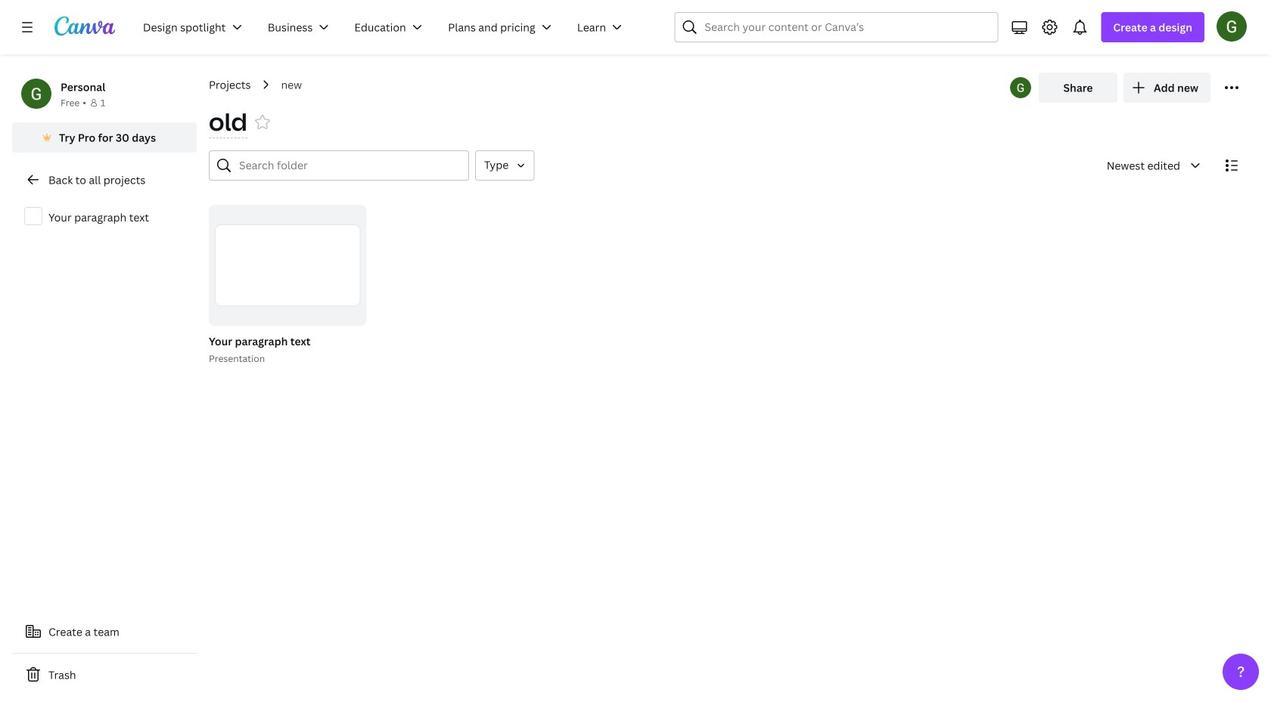 Task type: locate. For each thing, give the bounding box(es) containing it.
2 group from the left
[[209, 205, 367, 327]]

None search field
[[675, 12, 998, 42]]

gary orlando image
[[1217, 11, 1247, 41]]

None field
[[209, 106, 247, 138]]

group
[[206, 205, 367, 367], [209, 205, 367, 327]]

Search folder search field
[[239, 151, 459, 180]]



Task type: describe. For each thing, give the bounding box(es) containing it.
Type button
[[475, 151, 534, 181]]

Sort by button
[[1095, 151, 1211, 181]]

top level navigation element
[[133, 12, 638, 42]]

1 group from the left
[[206, 205, 367, 367]]

Search search field
[[705, 13, 968, 42]]



Task type: vqa. For each thing, say whether or not it's contained in the screenshot.
Field
yes



